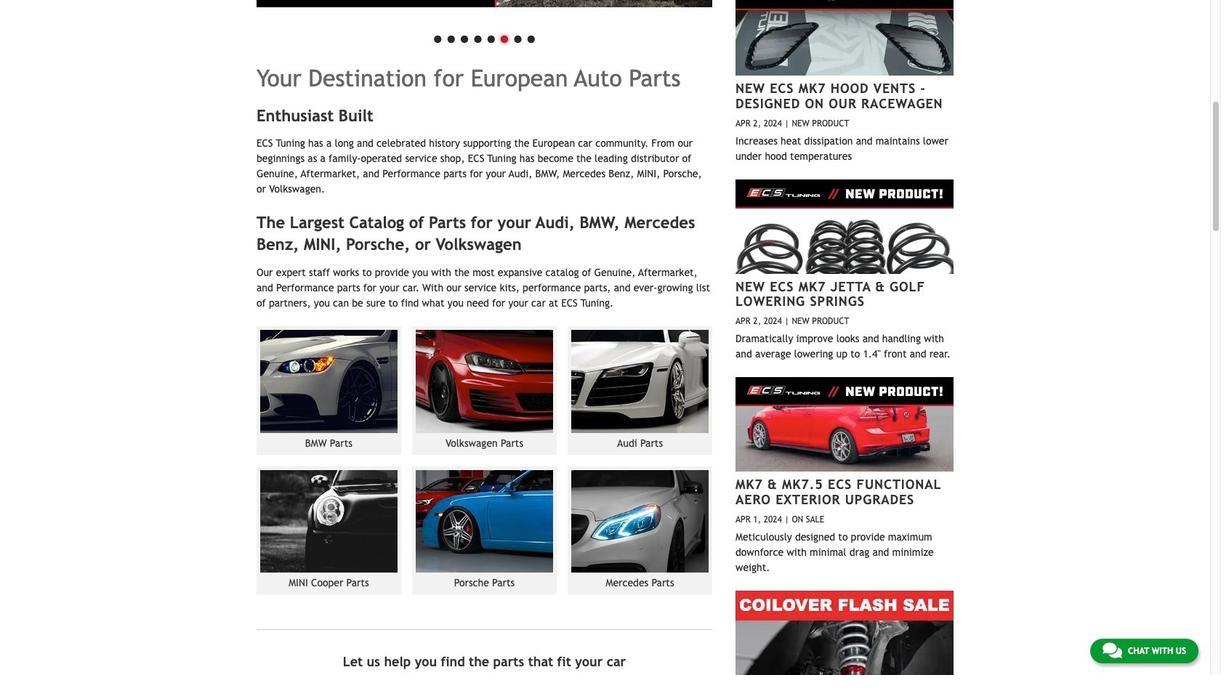 Task type: describe. For each thing, give the bounding box(es) containing it.
generic - hengst image
[[257, 0, 712, 7]]

flash sale - ecs coilovers starting at $475.99 shipped image
[[736, 591, 954, 675]]

new ecs mk7 jetta & golf lowering springs image
[[736, 179, 954, 274]]



Task type: locate. For each thing, give the bounding box(es) containing it.
comments image
[[1103, 642, 1122, 659]]

mk7 & mk7.5 ecs functional aero exterior upgrades image
[[736, 377, 954, 472]]

new ecs mk7 hood vents - designed on our racewagen image
[[736, 0, 954, 76]]



Task type: vqa. For each thing, say whether or not it's contained in the screenshot.
comments icon
yes



